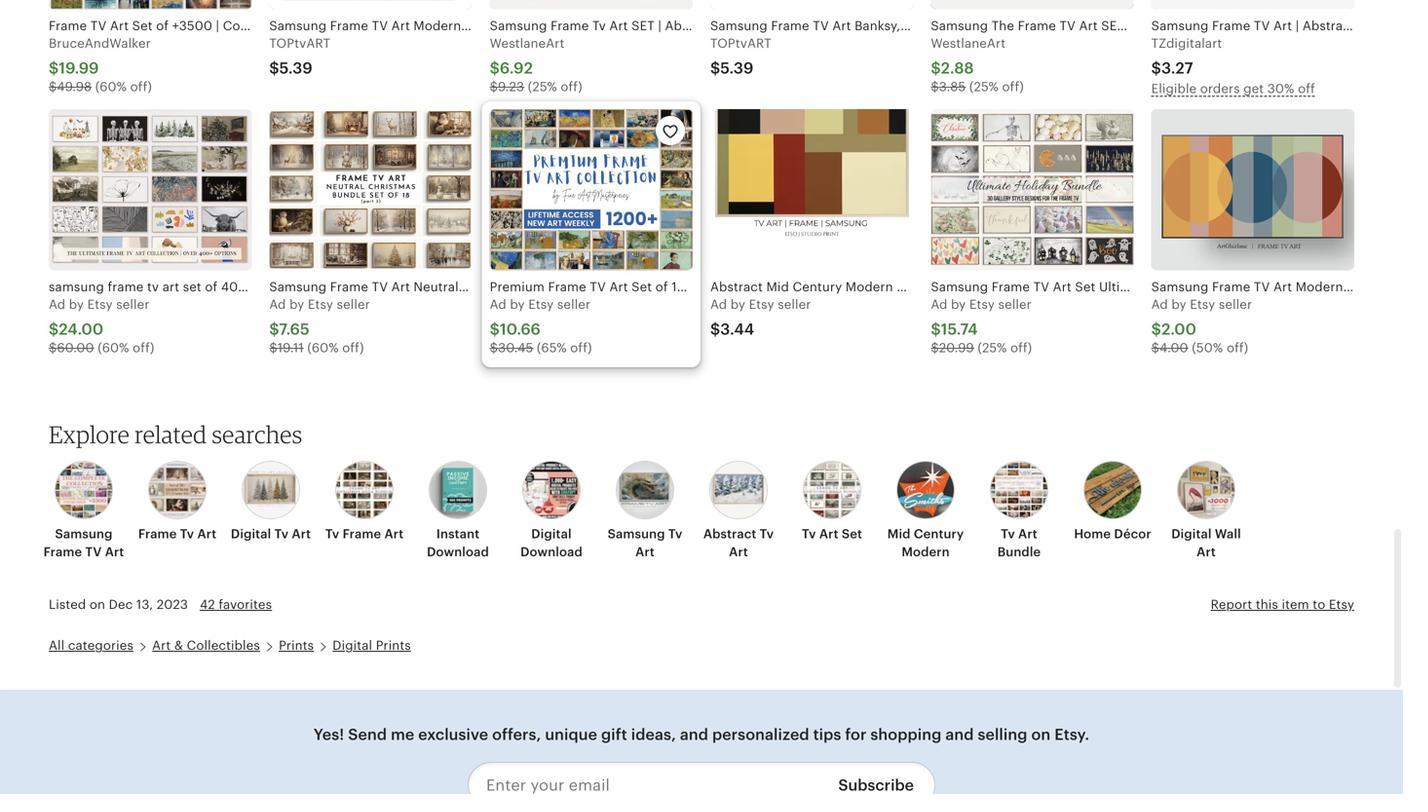 Task type: describe. For each thing, give the bounding box(es) containing it.
digital for digital tv art
[[231, 527, 271, 541]]

all
[[49, 638, 65, 653]]

set
[[842, 527, 862, 541]]

d for 15.74
[[939, 297, 948, 312]]

digital tv art
[[231, 527, 311, 541]]

explore
[[49, 420, 130, 449]]

tzdigitalart
[[1151, 36, 1222, 51]]

art inside 'samsung frame tv art'
[[105, 545, 124, 559]]

subscribe button
[[824, 762, 936, 794]]

seller for 3.44
[[778, 297, 811, 312]]

exclusive
[[418, 726, 488, 743]]

abstract mid century modern art mcm | modern interior tv art | digital image | wall decor samsung frame tv | google nest | instant download image
[[710, 109, 913, 270]]

yes!
[[314, 726, 344, 743]]

instant
[[436, 527, 480, 541]]

etsy for 10.66
[[528, 297, 554, 312]]

d for 24.00
[[57, 297, 65, 312]]

favorites
[[219, 597, 272, 612]]

2.00
[[1162, 320, 1197, 338]]

etsy for 15.74
[[970, 297, 995, 312]]

etsy.
[[1055, 726, 1090, 743]]

wall
[[1215, 527, 1241, 541]]

century
[[914, 527, 964, 541]]

art inside the samsung tv art
[[636, 545, 655, 559]]

b for 7.65
[[289, 297, 298, 312]]

frame for tv frame art
[[343, 527, 381, 541]]

subscribe
[[838, 777, 914, 794]]

samsung frame tv art
[[43, 527, 124, 559]]

frame tv art
[[138, 527, 217, 541]]

seller for 2.00
[[1219, 297, 1252, 312]]

offers,
[[492, 726, 541, 743]]

all categories link
[[49, 638, 133, 653]]

b for 3.44
[[731, 297, 739, 312]]

etsy right to
[[1329, 597, 1355, 612]]

art left instant
[[384, 527, 404, 541]]

report this item to etsy
[[1211, 597, 1355, 612]]

dec
[[109, 597, 133, 612]]

y for 10.66
[[518, 297, 525, 312]]

10.66
[[500, 320, 541, 338]]

samsung tv art link
[[604, 461, 686, 561]]

a d b y etsy seller $ 15.74 $ 20.99 (25% off)
[[931, 297, 1032, 355]]

6.92
[[500, 59, 533, 77]]

y for 7.65
[[297, 297, 304, 312]]

5.39 for samsung frame tv art banksy, banksy art collection, samsung frame tv graffiti art, modern art collection, 4k frame tv art contemporary image
[[720, 59, 754, 77]]

b for 15.74
[[951, 297, 959, 312]]

tv inside the samsung tv art
[[668, 527, 683, 541]]

a for 3.44
[[710, 297, 719, 312]]

3.27
[[1162, 59, 1193, 77]]

frame tv art link
[[136, 461, 218, 543]]

(60% inside bruceandwalker $ 19.99 $ 49.98 (60% off)
[[95, 79, 127, 94]]

digital wall art link
[[1165, 461, 1247, 561]]

samsung for art
[[608, 527, 665, 541]]

seller for 24.00
[[116, 297, 150, 312]]

for
[[845, 726, 867, 743]]

art & collectibles
[[152, 638, 260, 653]]

3 tv from the left
[[325, 527, 339, 541]]

toptvart for samsung frame tv art modern abstract collection, frame tv modern abstract bundle, frame tv art boho, frame tv modern geometric art, bauhaus image
[[269, 36, 331, 51]]

seller for 15.74
[[998, 297, 1032, 312]]

digital prints link
[[333, 638, 411, 653]]

frame tv art set of +3500 | complete store collection | vintage art | famous art | frame tv art | digital download image
[[49, 0, 252, 9]]

30%
[[1268, 81, 1295, 96]]

off) inside bruceandwalker $ 19.99 $ 49.98 (60% off)
[[130, 79, 152, 94]]

(65%
[[537, 340, 567, 355]]

(60% for 7.65
[[307, 340, 339, 355]]

report
[[1211, 597, 1252, 612]]

westlaneart $ 2.88 $ 3.85 (25% off)
[[931, 36, 1024, 94]]

listed
[[49, 597, 86, 612]]

off) inside a d b y etsy seller $ 24.00 $ 60.00 (60% off)
[[133, 340, 154, 355]]

mid century modern link
[[885, 461, 967, 561]]

explore related searches
[[49, 420, 302, 449]]

off) inside westlaneart $ 2.88 $ 3.85 (25% off)
[[1002, 79, 1024, 94]]

1 and from the left
[[680, 726, 708, 743]]

westlaneart for 6.92
[[490, 36, 565, 51]]

art left set
[[819, 527, 839, 541]]

bruceandwalker $ 19.99 $ 49.98 (60% off)
[[49, 36, 152, 94]]

1 horizontal spatial frame
[[138, 527, 177, 541]]

samsung frame tv art | abstract wall art | modern digital art for frame tv | digital download image
[[1151, 0, 1355, 9]]

ideas,
[[631, 726, 676, 743]]

2023
[[157, 597, 188, 612]]

5.39 for samsung frame tv art modern abstract collection, frame tv modern abstract bundle, frame tv art boho, frame tv modern geometric art, bauhaus image
[[279, 59, 313, 77]]

collectibles
[[187, 638, 260, 653]]

tzdigitalart $ 3.27 eligible orders get 30% off
[[1151, 36, 1315, 96]]

a d b y etsy seller $ 10.66 $ 30.45 (65% off)
[[490, 297, 592, 355]]

abstract tv art
[[703, 527, 774, 559]]

bruceandwalker
[[49, 36, 151, 51]]

instant download link
[[417, 461, 499, 561]]

digital prints
[[333, 638, 411, 653]]

categories
[[68, 638, 133, 653]]

toptvart $ 5.39 for samsung frame tv art banksy, banksy art collection, samsung frame tv graffiti art, modern art collection, 4k frame tv art contemporary image
[[710, 36, 772, 77]]

a d b y etsy seller $ 7.65 $ 19.11 (60% off)
[[269, 297, 370, 355]]

home décor
[[1074, 527, 1152, 541]]

westlaneart for 2.88
[[931, 36, 1006, 51]]

2 and from the left
[[946, 726, 974, 743]]

download for instant
[[427, 545, 489, 559]]

off) inside westlaneart $ 6.92 $ 9.23 (25% off)
[[561, 79, 582, 94]]

d for 7.65
[[278, 297, 286, 312]]

seller for 7.65
[[337, 297, 370, 312]]

(25% inside a d b y etsy seller $ 15.74 $ 20.99 (25% off)
[[978, 340, 1007, 355]]

b for 24.00
[[69, 297, 77, 312]]

send
[[348, 726, 387, 743]]

(60% for 24.00
[[98, 340, 129, 355]]

1 prints from the left
[[279, 638, 314, 653]]

tv art set link
[[791, 461, 873, 543]]

orders
[[1200, 81, 1240, 96]]

a d b y etsy seller $ 3.44
[[710, 297, 811, 338]]

westlaneart $ 6.92 $ 9.23 (25% off)
[[490, 36, 582, 94]]

home décor link
[[1072, 461, 1154, 543]]

explore related searches region
[[37, 420, 1366, 596]]

listed on dec 13, 2023
[[49, 597, 188, 612]]

modern
[[902, 545, 950, 559]]

digital for digital prints
[[333, 638, 372, 653]]

art inside tv art bundle
[[1018, 527, 1038, 541]]

(25% for 2.88
[[970, 79, 999, 94]]

toptvart for samsung frame tv art banksy, banksy art collection, samsung frame tv graffiti art, modern art collection, 4k frame tv art contemporary image
[[710, 36, 772, 51]]

selling
[[978, 726, 1028, 743]]

digital for digital download
[[531, 527, 572, 541]]

13,
[[136, 597, 153, 612]]

$ inside tzdigitalart $ 3.27 eligible orders get 30% off
[[1151, 59, 1162, 77]]

bundle
[[998, 545, 1041, 559]]

décor
[[1114, 527, 1152, 541]]

etsy for 24.00
[[87, 297, 113, 312]]

2.88
[[941, 59, 974, 77]]

42
[[200, 597, 215, 612]]

etsy for 7.65
[[308, 297, 333, 312]]

y for 15.74
[[959, 297, 966, 312]]

y for 3.44
[[739, 297, 745, 312]]



Task type: locate. For each thing, give the bounding box(es) containing it.
(25% right 3.85
[[970, 79, 999, 94]]

24.00
[[59, 320, 104, 338]]

5 tv from the left
[[760, 527, 774, 541]]

b inside a d b y etsy seller $ 15.74 $ 20.99 (25% off)
[[951, 297, 959, 312]]

off) right 3.85
[[1002, 79, 1024, 94]]

seller inside the a d b y etsy seller $ 7.65 $ 19.11 (60% off)
[[337, 297, 370, 312]]

etsy inside a d b y etsy seller $ 2.00 $ 4.00 (50% off)
[[1190, 297, 1215, 312]]

searches
[[212, 420, 302, 449]]

1 toptvart from the left
[[269, 36, 331, 51]]

d inside the a d b y etsy seller $ 7.65 $ 19.11 (60% off)
[[278, 297, 286, 312]]

samsung for tv
[[55, 527, 113, 541]]

westlaneart
[[490, 36, 565, 51], [931, 36, 1006, 51]]

etsy up 3.44
[[749, 297, 774, 312]]

samsung right digital download
[[608, 527, 665, 541]]

tv up bundle
[[1001, 527, 1015, 541]]

&
[[174, 638, 183, 653]]

mid century modern
[[888, 527, 964, 559]]

d up 15.74
[[939, 297, 948, 312]]

off) inside "a d b y etsy seller $ 10.66 $ 30.45 (65% off)"
[[570, 340, 592, 355]]

prints up me at left
[[376, 638, 411, 653]]

$ inside a d b y etsy seller $ 3.44
[[710, 320, 720, 338]]

d inside a d b y etsy seller $ 15.74 $ 20.99 (25% off)
[[939, 297, 948, 312]]

1 d from the left
[[57, 297, 65, 312]]

all categories
[[49, 638, 133, 653]]

art down wall at right
[[1197, 545, 1216, 559]]

digital inside digital wall art
[[1172, 527, 1212, 541]]

1 horizontal spatial westlaneart
[[931, 36, 1006, 51]]

off) right (65%
[[570, 340, 592, 355]]

etsy up 24.00
[[87, 297, 113, 312]]

6 d from the left
[[1160, 297, 1168, 312]]

tv inside tv art bundle
[[1001, 527, 1015, 541]]

art inside abstract tv art
[[729, 545, 748, 559]]

samsung frame tv art link
[[43, 461, 125, 561]]

seller inside a d b y etsy seller $ 15.74 $ 20.99 (25% off)
[[998, 297, 1032, 312]]

a inside the a d b y etsy seller $ 7.65 $ 19.11 (60% off)
[[269, 297, 278, 312]]

b up 3.44
[[731, 297, 739, 312]]

2 toptvart from the left
[[710, 36, 772, 51]]

1 horizontal spatial toptvart $ 5.39
[[710, 36, 772, 77]]

(25% right 9.23
[[528, 79, 557, 94]]

3.44
[[720, 320, 754, 338]]

digital for digital wall art
[[1172, 527, 1212, 541]]

6 seller from the left
[[1219, 297, 1252, 312]]

digital right instant
[[531, 527, 572, 541]]

toptvart $ 5.39 down samsung frame tv art modern abstract collection, frame tv modern abstract bundle, frame tv art boho, frame tv modern geometric art, bauhaus image
[[269, 36, 331, 77]]

digital up the favorites
[[231, 527, 271, 541]]

seller inside "a d b y etsy seller $ 10.66 $ 30.45 (65% off)"
[[557, 297, 591, 312]]

westlaneart inside westlaneart $ 6.92 $ 9.23 (25% off)
[[490, 36, 565, 51]]

westlaneart up 2.88
[[931, 36, 1006, 51]]

d inside a d b y etsy seller $ 2.00 $ 4.00 (50% off)
[[1160, 297, 1168, 312]]

off) right 19.11
[[342, 340, 364, 355]]

6 tv from the left
[[802, 527, 816, 541]]

2 prints from the left
[[376, 638, 411, 653]]

4 d from the left
[[719, 297, 727, 312]]

d up 24.00
[[57, 297, 65, 312]]

samsung inside 'samsung frame tv art'
[[55, 527, 113, 541]]

frame inside 'samsung frame tv art'
[[43, 545, 82, 559]]

etsy up 2.00
[[1190, 297, 1215, 312]]

4 b from the left
[[731, 297, 739, 312]]

7 tv from the left
[[1001, 527, 1015, 541]]

tv art bundle link
[[978, 461, 1060, 561]]

westlaneart up the 6.92
[[490, 36, 565, 51]]

digital wall art
[[1172, 527, 1241, 559]]

a inside a d b y etsy seller $ 3.44
[[710, 297, 719, 312]]

prints right the collectibles
[[279, 638, 314, 653]]

3 b from the left
[[510, 297, 518, 312]]

seller
[[116, 297, 150, 312], [337, 297, 370, 312], [557, 297, 591, 312], [778, 297, 811, 312], [998, 297, 1032, 312], [1219, 297, 1252, 312]]

2 westlaneart from the left
[[931, 36, 1006, 51]]

a d b y etsy seller $ 2.00 $ 4.00 (50% off)
[[1151, 297, 1252, 355]]

off) right "60.00"
[[133, 340, 154, 355]]

y inside "a d b y etsy seller $ 10.66 $ 30.45 (65% off)"
[[518, 297, 525, 312]]

2 5.39 from the left
[[720, 59, 754, 77]]

42 favorites link
[[200, 597, 272, 612]]

1 toptvart $ 5.39 from the left
[[269, 36, 331, 77]]

0 horizontal spatial and
[[680, 726, 708, 743]]

seller inside a d b y etsy seller $ 24.00 $ 60.00 (60% off)
[[116, 297, 150, 312]]

art left abstract tv art
[[636, 545, 655, 559]]

0 horizontal spatial toptvart $ 5.39
[[269, 36, 331, 77]]

0 horizontal spatial download
[[427, 545, 489, 559]]

b inside the a d b y etsy seller $ 7.65 $ 19.11 (60% off)
[[289, 297, 298, 312]]

art down abstract
[[729, 545, 748, 559]]

b inside a d b y etsy seller $ 2.00 $ 4.00 (50% off)
[[1172, 297, 1180, 312]]

3 d from the left
[[498, 297, 507, 312]]

toptvart $ 5.39
[[269, 36, 331, 77], [710, 36, 772, 77]]

samsung tv art
[[608, 527, 683, 559]]

digital right prints link
[[333, 638, 372, 653]]

2 d from the left
[[278, 297, 286, 312]]

tips
[[813, 726, 841, 743]]

1 y from the left
[[77, 297, 84, 312]]

1 horizontal spatial download
[[520, 545, 583, 559]]

b up 10.66
[[510, 297, 518, 312]]

(60% inside the a d b y etsy seller $ 7.65 $ 19.11 (60% off)
[[307, 340, 339, 355]]

and left 'selling'
[[946, 726, 974, 743]]

(60% down 24.00
[[98, 340, 129, 355]]

off) right 20.99
[[1011, 340, 1032, 355]]

tv art set
[[802, 527, 862, 541]]

westlaneart inside westlaneart $ 2.88 $ 3.85 (25% off)
[[931, 36, 1006, 51]]

art & collectibles link
[[152, 638, 260, 653]]

0 horizontal spatial samsung
[[55, 527, 113, 541]]

d for 10.66
[[498, 297, 507, 312]]

art left digital tv art
[[197, 527, 217, 541]]

and
[[680, 726, 708, 743], [946, 726, 974, 743]]

d up 3.44
[[719, 297, 727, 312]]

tv
[[180, 527, 194, 541], [274, 527, 289, 541], [325, 527, 339, 541], [668, 527, 683, 541], [760, 527, 774, 541], [802, 527, 816, 541], [1001, 527, 1015, 541]]

download left the samsung tv art
[[520, 545, 583, 559]]

shopping
[[871, 726, 942, 743]]

y up 10.66
[[518, 297, 525, 312]]

gift
[[601, 726, 627, 743]]

tv left tv frame art
[[274, 527, 289, 541]]

a inside "a d b y etsy seller $ 10.66 $ 30.45 (65% off)"
[[490, 297, 499, 312]]

y inside a d b y etsy seller $ 24.00 $ 60.00 (60% off)
[[77, 297, 84, 312]]

1 a from the left
[[49, 297, 58, 312]]

(25% for 6.92
[[528, 79, 557, 94]]

download
[[427, 545, 489, 559], [520, 545, 583, 559]]

1 horizontal spatial on
[[1031, 726, 1051, 743]]

samsung frame tv art banksy, banksy art collection, samsung frame tv graffiti art, modern art collection, 4k frame tv art contemporary image
[[710, 0, 913, 9]]

0 vertical spatial on
[[90, 597, 105, 612]]

frame
[[138, 527, 177, 541], [343, 527, 381, 541], [43, 545, 82, 559]]

30.45
[[498, 340, 533, 355]]

abstract tv art link
[[698, 461, 780, 561]]

etsy for 3.44
[[749, 297, 774, 312]]

49.98
[[57, 79, 92, 94]]

off) inside a d b y etsy seller $ 15.74 $ 20.99 (25% off)
[[1011, 340, 1032, 355]]

etsy inside a d b y etsy seller $ 15.74 $ 20.99 (25% off)
[[970, 297, 995, 312]]

instant download
[[427, 527, 489, 559]]

1 westlaneart from the left
[[490, 36, 565, 51]]

premium frame tv art set of 1200+ | digital download | lifelong shop access | samsungart tv | frametv artful |tv walldecoration|frame tv set image
[[490, 109, 693, 270]]

2 y from the left
[[297, 297, 304, 312]]

b inside a d b y etsy seller $ 24.00 $ 60.00 (60% off)
[[69, 297, 77, 312]]

art inside digital wall art
[[1197, 545, 1216, 559]]

off) inside a d b y etsy seller $ 2.00 $ 4.00 (50% off)
[[1227, 340, 1249, 355]]

d inside a d b y etsy seller $ 3.44
[[719, 297, 727, 312]]

get
[[1244, 81, 1264, 96]]

tv up 2023
[[180, 527, 194, 541]]

2 download from the left
[[520, 545, 583, 559]]

(25% inside westlaneart $ 2.88 $ 3.85 (25% off)
[[970, 79, 999, 94]]

frame up 13,
[[138, 527, 177, 541]]

samsung inside the samsung tv art
[[608, 527, 665, 541]]

a for 24.00
[[49, 297, 58, 312]]

60.00
[[57, 340, 94, 355]]

1 horizontal spatial toptvart
[[710, 36, 772, 51]]

5 y from the left
[[959, 297, 966, 312]]

to
[[1313, 597, 1326, 612]]

0 horizontal spatial westlaneart
[[490, 36, 565, 51]]

2 tv from the left
[[274, 527, 289, 541]]

b for 10.66
[[510, 297, 518, 312]]

y for 2.00
[[1180, 297, 1187, 312]]

d up 2.00
[[1160, 297, 1168, 312]]

prints link
[[279, 638, 314, 653]]

samsung frame tv art set ultimate holiday bundle - 30 total files included for all major holidays, holiday frame tv art image
[[931, 109, 1134, 270]]

y up 7.65
[[297, 297, 304, 312]]

off) down bruceandwalker
[[130, 79, 152, 94]]

0 horizontal spatial prints
[[279, 638, 314, 653]]

art right tv
[[105, 545, 124, 559]]

b for 2.00
[[1172, 297, 1180, 312]]

Enter your email field
[[468, 762, 824, 794]]

toptvart
[[269, 36, 331, 51], [710, 36, 772, 51]]

samsung frame tv art modern abstract collection, frame tv modern abstract bundle, frame tv art boho, frame tv modern geometric art, bauhaus image
[[269, 0, 472, 9]]

1 download from the left
[[427, 545, 489, 559]]

abstract
[[703, 527, 757, 541]]

(25%
[[528, 79, 557, 94], [970, 79, 999, 94], [978, 340, 1007, 355]]

frame for samsung frame tv art
[[43, 545, 82, 559]]

1 b from the left
[[69, 297, 77, 312]]

1 seller from the left
[[116, 297, 150, 312]]

b up 15.74
[[951, 297, 959, 312]]

2 seller from the left
[[337, 297, 370, 312]]

download for digital
[[520, 545, 583, 559]]

a for 15.74
[[931, 297, 940, 312]]

download down instant
[[427, 545, 489, 559]]

19.11
[[278, 340, 304, 355]]

3 a from the left
[[490, 297, 499, 312]]

4 y from the left
[[739, 297, 745, 312]]

a inside a d b y etsy seller $ 15.74 $ 20.99 (25% off)
[[931, 297, 940, 312]]

item
[[1282, 597, 1309, 612]]

seller inside a d b y etsy seller $ 2.00 $ 4.00 (50% off)
[[1219, 297, 1252, 312]]

4 tv from the left
[[668, 527, 683, 541]]

a d b y etsy seller $ 24.00 $ 60.00 (60% off)
[[49, 297, 154, 355]]

frame right digital tv art
[[343, 527, 381, 541]]

eligible orders get 30% off button
[[1151, 79, 1349, 98]]

d up 7.65
[[278, 297, 286, 312]]

digital inside digital download
[[531, 527, 572, 541]]

2 a from the left
[[269, 297, 278, 312]]

(25% inside westlaneart $ 6.92 $ 9.23 (25% off)
[[528, 79, 557, 94]]

2 samsung from the left
[[608, 527, 665, 541]]

d for 2.00
[[1160, 297, 1168, 312]]

20.99
[[939, 340, 974, 355]]

5 seller from the left
[[998, 297, 1032, 312]]

etsy up 10.66
[[528, 297, 554, 312]]

on
[[90, 597, 105, 612], [1031, 726, 1051, 743]]

5 a from the left
[[931, 297, 940, 312]]

a for 10.66
[[490, 297, 499, 312]]

art left tv frame art
[[292, 527, 311, 541]]

(60% right 49.98
[[95, 79, 127, 94]]

y inside a d b y etsy seller $ 2.00 $ 4.00 (50% off)
[[1180, 297, 1187, 312]]

3 y from the left
[[518, 297, 525, 312]]

samsung frame tv art set | abstract neutral modern art | instant download modern farmhouse decor digital art s10 image
[[490, 0, 693, 9]]

4 a from the left
[[710, 297, 719, 312]]

samsung frame tv art neutral christmas bundle set of 18 - part 3 | christmas frame tv art | samsung frame tv art christmas image
[[269, 109, 472, 270]]

b up 2.00
[[1172, 297, 1180, 312]]

digital tv art link
[[230, 461, 312, 543]]

1 samsung from the left
[[55, 527, 113, 541]]

me
[[391, 726, 414, 743]]

samsung up tv
[[55, 527, 113, 541]]

a for 2.00
[[1151, 297, 1160, 312]]

0 horizontal spatial on
[[90, 597, 105, 612]]

d inside "a d b y etsy seller $ 10.66 $ 30.45 (65% off)"
[[498, 297, 507, 312]]

off) inside the a d b y etsy seller $ 7.65 $ 19.11 (60% off)
[[342, 340, 364, 355]]

toptvart down samsung frame tv art banksy, banksy art collection, samsung frame tv graffiti art, modern art collection, 4k frame tv art contemporary image
[[710, 36, 772, 51]]

y up 2.00
[[1180, 297, 1187, 312]]

1 horizontal spatial samsung
[[608, 527, 665, 541]]

(60% right 19.11
[[307, 340, 339, 355]]

6 a from the left
[[1151, 297, 1160, 312]]

etsy up 15.74
[[970, 297, 995, 312]]

5 b from the left
[[951, 297, 959, 312]]

on left etsy.
[[1031, 726, 1051, 743]]

y up 15.74
[[959, 297, 966, 312]]

y inside the a d b y etsy seller $ 7.65 $ 19.11 (60% off)
[[297, 297, 304, 312]]

digital download
[[520, 527, 583, 559]]

d inside a d b y etsy seller $ 24.00 $ 60.00 (60% off)
[[57, 297, 65, 312]]

tv left set
[[802, 527, 816, 541]]

(50%
[[1192, 340, 1223, 355]]

2 b from the left
[[289, 297, 298, 312]]

on left 'dec'
[[90, 597, 105, 612]]

y inside a d b y etsy seller $ 3.44
[[739, 297, 745, 312]]

d for 3.44
[[719, 297, 727, 312]]

etsy up 7.65
[[308, 297, 333, 312]]

etsy inside a d b y etsy seller $ 24.00 $ 60.00 (60% off)
[[87, 297, 113, 312]]

1 horizontal spatial prints
[[376, 638, 411, 653]]

1 5.39 from the left
[[279, 59, 313, 77]]

tv frame art
[[325, 527, 404, 541]]

2 toptvart $ 5.39 from the left
[[710, 36, 772, 77]]

9.23
[[498, 79, 524, 94]]

etsy inside "a d b y etsy seller $ 10.66 $ 30.45 (65% off)"
[[528, 297, 554, 312]]

6 y from the left
[[1180, 297, 1187, 312]]

a inside a d b y etsy seller $ 24.00 $ 60.00 (60% off)
[[49, 297, 58, 312]]

home
[[1074, 527, 1111, 541]]

report this item to etsy link
[[1211, 597, 1355, 612]]

etsy for 2.00
[[1190, 297, 1215, 312]]

frame left tv
[[43, 545, 82, 559]]

1 vertical spatial on
[[1031, 726, 1051, 743]]

tv inside abstract tv art
[[760, 527, 774, 541]]

toptvart down samsung frame tv art modern abstract collection, frame tv modern abstract bundle, frame tv art boho, frame tv modern geometric art, bauhaus image
[[269, 36, 331, 51]]

tv art bundle
[[998, 527, 1041, 559]]

5 d from the left
[[939, 297, 948, 312]]

a inside a d b y etsy seller $ 2.00 $ 4.00 (50% off)
[[1151, 297, 1160, 312]]

1 tv from the left
[[180, 527, 194, 541]]

b up 24.00
[[69, 297, 77, 312]]

related
[[135, 420, 207, 449]]

d
[[57, 297, 65, 312], [278, 297, 286, 312], [498, 297, 507, 312], [719, 297, 727, 312], [939, 297, 948, 312], [1160, 297, 1168, 312]]

3.85
[[939, 79, 966, 94]]

seller for 10.66
[[557, 297, 591, 312]]

samsung frame tv art set of 400 | winter frame tv art | art for frame tv | samsung frame tv art fall | kikiandnim | digital download image
[[49, 109, 252, 270]]

off) right 9.23
[[561, 79, 582, 94]]

42 favorites
[[200, 597, 272, 612]]

etsy inside the a d b y etsy seller $ 7.65 $ 19.11 (60% off)
[[308, 297, 333, 312]]

digital left wall at right
[[1172, 527, 1212, 541]]

b inside a d b y etsy seller $ 3.44
[[731, 297, 739, 312]]

(60% inside a d b y etsy seller $ 24.00 $ 60.00 (60% off)
[[98, 340, 129, 355]]

0 horizontal spatial toptvart
[[269, 36, 331, 51]]

y up 3.44
[[739, 297, 745, 312]]

1 horizontal spatial and
[[946, 726, 974, 743]]

etsy inside a d b y etsy seller $ 3.44
[[749, 297, 774, 312]]

personalized
[[712, 726, 809, 743]]

y for 24.00
[[77, 297, 84, 312]]

eligible
[[1151, 81, 1197, 96]]

samsung the frame tv art set | abstract neutral brown modern instant download art | 4k art digital download s9 image
[[931, 0, 1134, 9]]

y up 24.00
[[77, 297, 84, 312]]

samsung
[[55, 527, 113, 541], [608, 527, 665, 541]]

3 seller from the left
[[557, 297, 591, 312]]

yes! send me exclusive offers, unique gift ideas, and personalized tips for shopping and selling on etsy.
[[314, 726, 1090, 743]]

off
[[1298, 81, 1315, 96]]

$
[[49, 59, 59, 77], [269, 59, 279, 77], [490, 59, 500, 77], [710, 59, 720, 77], [931, 59, 941, 77], [1151, 59, 1162, 77], [49, 79, 57, 94], [490, 79, 498, 94], [931, 79, 939, 94], [49, 320, 59, 338], [269, 320, 279, 338], [490, 320, 500, 338], [710, 320, 720, 338], [931, 320, 941, 338], [1151, 320, 1162, 338], [49, 340, 57, 355], [269, 340, 278, 355], [490, 340, 498, 355], [931, 340, 939, 355], [1151, 340, 1160, 355]]

tv left abstract
[[668, 527, 683, 541]]

art up bundle
[[1018, 527, 1038, 541]]

toptvart $ 5.39 for samsung frame tv art modern abstract collection, frame tv modern abstract bundle, frame tv art boho, frame tv modern geometric art, bauhaus image
[[269, 36, 331, 77]]

b up 7.65
[[289, 297, 298, 312]]

art left &
[[152, 638, 171, 653]]

tv right digital tv art
[[325, 527, 339, 541]]

2 horizontal spatial frame
[[343, 527, 381, 541]]

6 b from the left
[[1172, 297, 1180, 312]]

tv right abstract
[[760, 527, 774, 541]]

b inside "a d b y etsy seller $ 10.66 $ 30.45 (65% off)"
[[510, 297, 518, 312]]

y inside a d b y etsy seller $ 15.74 $ 20.99 (25% off)
[[959, 297, 966, 312]]

toptvart $ 5.39 down samsung frame tv art banksy, banksy art collection, samsung frame tv graffiti art, modern art collection, 4k frame tv art contemporary image
[[710, 36, 772, 77]]

tv
[[85, 545, 102, 559]]

off) right (50%
[[1227, 340, 1249, 355]]

and right ideas,
[[680, 726, 708, 743]]

a for 7.65
[[269, 297, 278, 312]]

4.00
[[1160, 340, 1189, 355]]

0 horizontal spatial 5.39
[[279, 59, 313, 77]]

4 seller from the left
[[778, 297, 811, 312]]

d up 10.66
[[498, 297, 507, 312]]

0 horizontal spatial frame
[[43, 545, 82, 559]]

1 horizontal spatial 5.39
[[720, 59, 754, 77]]

15.74
[[941, 320, 978, 338]]

seller inside a d b y etsy seller $ 3.44
[[778, 297, 811, 312]]

(25% right 20.99
[[978, 340, 1007, 355]]

digital download link
[[511, 461, 592, 561]]

samsung frame tv art modern download files digital tv frame art image
[[1151, 109, 1355, 270]]



Task type: vqa. For each thing, say whether or not it's contained in the screenshot.


